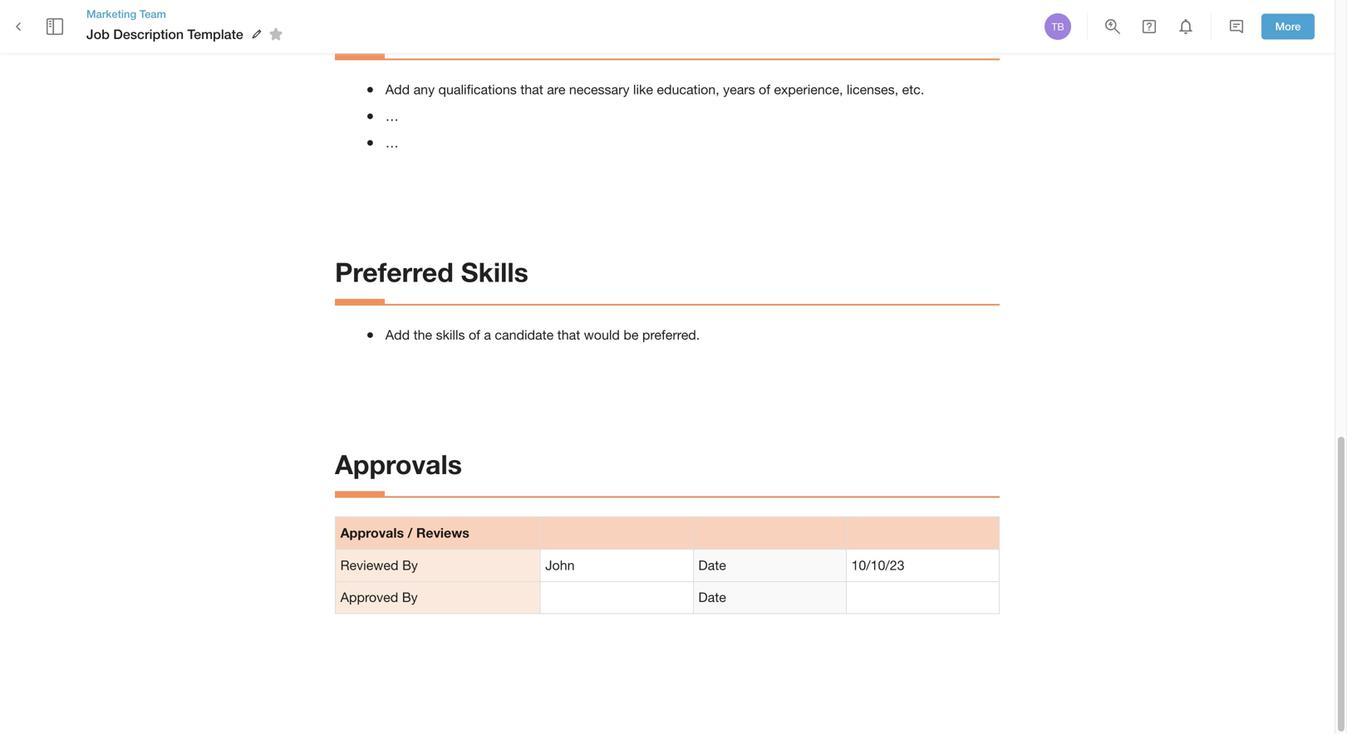 Task type: describe. For each thing, give the bounding box(es) containing it.
1 … from the top
[[386, 108, 399, 124]]

necessary
[[569, 82, 630, 97]]

approvals / reviews
[[341, 526, 470, 541]]

licenses,
[[847, 82, 899, 97]]

preferred
[[335, 256, 454, 288]]

skills
[[436, 328, 465, 343]]

1 horizontal spatial that
[[558, 328, 581, 343]]

more
[[1276, 20, 1301, 33]]

qualifications
[[439, 82, 517, 97]]

10/10/23
[[852, 558, 905, 573]]

preferred skills
[[335, 256, 529, 288]]

reviews
[[416, 526, 470, 541]]

team
[[140, 7, 166, 20]]

would
[[584, 328, 620, 343]]

the
[[414, 328, 432, 343]]

tb button
[[1043, 11, 1074, 42]]

approved by
[[341, 590, 418, 606]]

add for add the skills of a candidate that would be preferred.
[[386, 328, 410, 343]]

education,
[[657, 82, 720, 97]]

0 horizontal spatial that
[[521, 82, 544, 97]]

marketing team link
[[86, 7, 288, 22]]

1 horizontal spatial of
[[759, 82, 771, 97]]

reviewed by
[[341, 558, 418, 573]]

add for add any qualifications that are necessary like education, years of experience, licenses, etc.
[[386, 82, 410, 97]]

description
[[113, 26, 184, 42]]

favorite image
[[266, 24, 286, 44]]

date for reviewed by
[[699, 558, 726, 573]]



Task type: locate. For each thing, give the bounding box(es) containing it.
…
[[386, 108, 399, 124], [386, 135, 399, 150]]

1 vertical spatial that
[[558, 328, 581, 343]]

approvals for approvals / reviews
[[341, 526, 404, 541]]

0 horizontal spatial of
[[469, 328, 480, 343]]

add the skills of a candidate that would be preferred.
[[386, 328, 700, 343]]

0 vertical spatial date
[[699, 558, 726, 573]]

like
[[633, 82, 653, 97]]

1 vertical spatial by
[[402, 590, 418, 606]]

of right years
[[759, 82, 771, 97]]

date for approved by
[[699, 590, 726, 606]]

add left the
[[386, 328, 410, 343]]

1 by from the top
[[402, 558, 418, 573]]

2 date from the top
[[699, 590, 726, 606]]

0 vertical spatial by
[[402, 558, 418, 573]]

2 by from the top
[[402, 590, 418, 606]]

experience,
[[774, 82, 843, 97]]

date
[[699, 558, 726, 573], [699, 590, 726, 606]]

0 vertical spatial …
[[386, 108, 399, 124]]

years
[[723, 82, 755, 97]]

approvals up approvals / reviews
[[335, 449, 462, 480]]

candidate
[[495, 328, 554, 343]]

1 vertical spatial of
[[469, 328, 480, 343]]

0 vertical spatial approvals
[[335, 449, 462, 480]]

approvals up reviewed
[[341, 526, 404, 541]]

approved
[[341, 590, 398, 606]]

tb
[[1052, 21, 1065, 32]]

1 vertical spatial add
[[386, 328, 410, 343]]

1 vertical spatial …
[[386, 135, 399, 150]]

skills
[[461, 256, 529, 288]]

0 vertical spatial that
[[521, 82, 544, 97]]

1 date from the top
[[699, 558, 726, 573]]

a
[[484, 328, 491, 343]]

add
[[386, 82, 410, 97], [386, 328, 410, 343]]

any
[[414, 82, 435, 97]]

0 vertical spatial of
[[759, 82, 771, 97]]

template
[[187, 26, 243, 42]]

john
[[546, 558, 575, 573]]

/
[[408, 526, 413, 541]]

by
[[402, 558, 418, 573], [402, 590, 418, 606]]

approvals for approvals
[[335, 449, 462, 480]]

add left any
[[386, 82, 410, 97]]

are
[[547, 82, 566, 97]]

1 vertical spatial approvals
[[341, 526, 404, 541]]

2 add from the top
[[386, 328, 410, 343]]

more button
[[1262, 14, 1315, 39]]

by down '/'
[[402, 558, 418, 573]]

of left a at the left of page
[[469, 328, 480, 343]]

be
[[624, 328, 639, 343]]

by right approved
[[402, 590, 418, 606]]

0 vertical spatial add
[[386, 82, 410, 97]]

marketing team
[[86, 7, 166, 20]]

that left would
[[558, 328, 581, 343]]

approvals
[[335, 449, 462, 480], [341, 526, 404, 541]]

by for approved by
[[402, 590, 418, 606]]

of
[[759, 82, 771, 97], [469, 328, 480, 343]]

add any qualifications that are necessary like education, years of experience, licenses, etc.
[[386, 82, 925, 97]]

that left "are"
[[521, 82, 544, 97]]

that
[[521, 82, 544, 97], [558, 328, 581, 343]]

marketing
[[86, 7, 137, 20]]

2 … from the top
[[386, 135, 399, 150]]

1 vertical spatial date
[[699, 590, 726, 606]]

by for reviewed by
[[402, 558, 418, 573]]

preferred.
[[643, 328, 700, 343]]

etc.
[[902, 82, 925, 97]]

job
[[86, 26, 110, 42]]

1 add from the top
[[386, 82, 410, 97]]

reviewed
[[341, 558, 399, 573]]

job description template
[[86, 26, 243, 42]]



Task type: vqa. For each thing, say whether or not it's contained in the screenshot.
the Workspace notes are visible to all members and guests. text box
no



